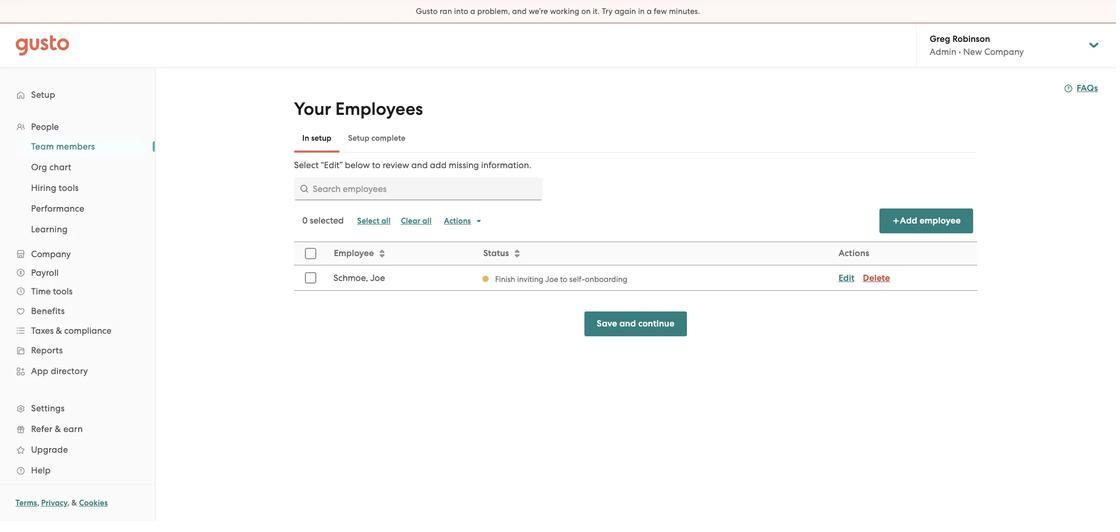 Task type: locate. For each thing, give the bounding box(es) containing it.
tools
[[59, 183, 79, 193], [53, 286, 73, 297]]

all left the clear
[[382, 216, 391, 226]]

all right the clear
[[423, 216, 432, 226]]

payroll button
[[10, 264, 144, 282]]

members
[[56, 141, 95, 152]]

minutes.
[[669, 7, 700, 16]]

actions up edit
[[839, 248, 870, 259]]

& inside taxes & compliance dropdown button
[[56, 326, 62, 336]]

list containing people
[[0, 118, 155, 481]]

a right the in in the top right of the page
[[647, 7, 652, 16]]

1 vertical spatial actions
[[839, 248, 870, 259]]

2 vertical spatial and
[[620, 319, 636, 329]]

and right save
[[620, 319, 636, 329]]

gusto navigation element
[[0, 68, 155, 498]]

onboarding
[[585, 275, 628, 284]]

and left we're
[[512, 7, 527, 16]]

time tools button
[[10, 282, 144, 301]]

add employee button
[[880, 209, 974, 234]]

select left "edit" on the top left
[[294, 160, 319, 170]]

setup inside gusto navigation element
[[31, 90, 55, 100]]

& left earn
[[55, 424, 61, 435]]

settings
[[31, 403, 65, 414]]

and inside in setup tab panel
[[412, 160, 428, 170]]

& for compliance
[[56, 326, 62, 336]]

joe right inviting
[[546, 275, 558, 284]]

0 vertical spatial tools
[[59, 183, 79, 193]]

compliance
[[64, 326, 112, 336]]

0 vertical spatial &
[[56, 326, 62, 336]]

actions right clear all button on the top
[[444, 216, 471, 226]]

1 horizontal spatial setup
[[348, 134, 370, 143]]

1 horizontal spatial to
[[560, 275, 568, 284]]

1 vertical spatial &
[[55, 424, 61, 435]]

schmoe,
[[334, 273, 368, 283]]

2 list from the top
[[0, 136, 155, 240]]

org chart link
[[19, 158, 144, 177]]

1 vertical spatial and
[[412, 160, 428, 170]]

0 vertical spatial select
[[294, 160, 319, 170]]

faqs button
[[1065, 82, 1099, 95]]

company inside dropdown button
[[31, 249, 71, 259]]

privacy
[[41, 499, 67, 508]]

setup
[[31, 90, 55, 100], [348, 134, 370, 143]]

in setup button
[[294, 126, 340, 151]]

performance
[[31, 204, 84, 214]]

1 horizontal spatial and
[[512, 7, 527, 16]]

finish
[[495, 275, 516, 284]]

reports link
[[10, 341, 144, 360]]

to left self-
[[560, 275, 568, 284]]

0 vertical spatial company
[[985, 47, 1024, 57]]

grid
[[294, 242, 978, 291]]

setup up below
[[348, 134, 370, 143]]

0 horizontal spatial to
[[372, 160, 381, 170]]

2 a from the left
[[647, 7, 652, 16]]

privacy link
[[41, 499, 67, 508]]

0 horizontal spatial select
[[294, 160, 319, 170]]

select all
[[357, 216, 391, 226]]

continue
[[639, 319, 675, 329]]

0 horizontal spatial setup
[[31, 90, 55, 100]]

below
[[345, 160, 370, 170]]

hiring
[[31, 183, 56, 193]]

terms , privacy , & cookies
[[16, 499, 108, 508]]

&
[[56, 326, 62, 336], [55, 424, 61, 435], [72, 499, 77, 508]]

robinson
[[953, 34, 991, 45]]

directory
[[51, 366, 88, 377]]

1 vertical spatial tools
[[53, 286, 73, 297]]

list
[[0, 118, 155, 481], [0, 136, 155, 240]]

gusto
[[416, 7, 438, 16]]

1 vertical spatial to
[[560, 275, 568, 284]]

0 horizontal spatial and
[[412, 160, 428, 170]]

cookies button
[[79, 497, 108, 510]]

0 vertical spatial to
[[372, 160, 381, 170]]

tools inside dropdown button
[[53, 286, 73, 297]]

2 all from the left
[[423, 216, 432, 226]]

1 list from the top
[[0, 118, 155, 481]]

0 horizontal spatial actions
[[444, 216, 471, 226]]

to right below
[[372, 160, 381, 170]]

greg robinson admin • new company
[[930, 34, 1024, 57]]

tools for time tools
[[53, 286, 73, 297]]

tools down chart
[[59, 183, 79, 193]]

employee
[[920, 215, 961, 226]]

reports
[[31, 345, 63, 356]]

0 horizontal spatial ,
[[37, 499, 39, 508]]

select "edit" below to review and add missing information.
[[294, 160, 532, 170]]

select up employee in the left of the page
[[357, 216, 380, 226]]

0 vertical spatial and
[[512, 7, 527, 16]]

home image
[[16, 35, 69, 56]]

1 horizontal spatial select
[[357, 216, 380, 226]]

into
[[454, 7, 469, 16]]

setup complete button
[[340, 126, 414, 151]]

again
[[615, 7, 636, 16]]

0 horizontal spatial joe
[[370, 273, 385, 283]]

& left cookies button
[[72, 499, 77, 508]]

1 horizontal spatial a
[[647, 7, 652, 16]]

0
[[302, 215, 308, 226]]

performance link
[[19, 199, 144, 218]]

0 horizontal spatial all
[[382, 216, 391, 226]]

in setup tab panel
[[294, 159, 978, 291]]

a
[[471, 7, 476, 16], [647, 7, 652, 16]]

1 horizontal spatial company
[[985, 47, 1024, 57]]

1 horizontal spatial all
[[423, 216, 432, 226]]

actions inside popup button
[[444, 216, 471, 226]]

clear all button
[[396, 213, 437, 229]]

upgrade link
[[10, 441, 144, 459]]

team members
[[31, 141, 95, 152]]

terms
[[16, 499, 37, 508]]

and for problem,
[[512, 7, 527, 16]]

all
[[382, 216, 391, 226], [423, 216, 432, 226]]

joe right 'schmoe,'
[[370, 273, 385, 283]]

tools right the time
[[53, 286, 73, 297]]

1 vertical spatial company
[[31, 249, 71, 259]]

add employee
[[900, 215, 961, 226]]

and
[[512, 7, 527, 16], [412, 160, 428, 170], [620, 319, 636, 329]]

0 horizontal spatial company
[[31, 249, 71, 259]]

setup link
[[10, 85, 144, 104]]

0 horizontal spatial a
[[471, 7, 476, 16]]

2 , from the left
[[67, 499, 70, 508]]

on
[[582, 7, 591, 16]]

to inside grid
[[560, 275, 568, 284]]

, left cookies button
[[67, 499, 70, 508]]

2 vertical spatial &
[[72, 499, 77, 508]]

0 vertical spatial actions
[[444, 216, 471, 226]]

1 all from the left
[[382, 216, 391, 226]]

select inside button
[[357, 216, 380, 226]]

a right into
[[471, 7, 476, 16]]

people button
[[10, 118, 144, 136]]

setup up the people
[[31, 90, 55, 100]]

self-
[[570, 275, 585, 284]]

employees tab list
[[294, 124, 978, 153]]

& for earn
[[55, 424, 61, 435]]

actions
[[444, 216, 471, 226], [839, 248, 870, 259]]

edit link
[[839, 273, 855, 284]]

hiring tools link
[[19, 179, 144, 197]]

& inside refer & earn link
[[55, 424, 61, 435]]

setup inside button
[[348, 134, 370, 143]]

missing
[[449, 160, 479, 170]]

2 horizontal spatial and
[[620, 319, 636, 329]]

company up payroll
[[31, 249, 71, 259]]

company right new
[[985, 47, 1024, 57]]

select
[[294, 160, 319, 170], [357, 216, 380, 226]]

setup complete
[[348, 134, 406, 143]]

org chart
[[31, 162, 71, 172]]

1 horizontal spatial joe
[[546, 275, 558, 284]]

0 vertical spatial setup
[[31, 90, 55, 100]]

1 horizontal spatial actions
[[839, 248, 870, 259]]

company
[[985, 47, 1024, 57], [31, 249, 71, 259]]

status
[[483, 248, 509, 259]]

& right taxes
[[56, 326, 62, 336]]

1 horizontal spatial ,
[[67, 499, 70, 508]]

1 vertical spatial select
[[357, 216, 380, 226]]

clear all
[[401, 216, 432, 226]]

and left add
[[412, 160, 428, 170]]

team members link
[[19, 137, 144, 156]]

ran
[[440, 7, 452, 16]]

faqs
[[1077, 83, 1099, 94]]

org
[[31, 162, 47, 172]]

, left the privacy link
[[37, 499, 39, 508]]

1 vertical spatial setup
[[348, 134, 370, 143]]



Task type: describe. For each thing, give the bounding box(es) containing it.
tools for hiring tools
[[59, 183, 79, 193]]

all for clear all
[[423, 216, 432, 226]]

greg
[[930, 34, 951, 45]]

Select all rows on this page checkbox
[[299, 242, 322, 265]]

add employee link
[[880, 209, 974, 234]]

0 selected
[[302, 215, 344, 226]]

and for review
[[412, 160, 428, 170]]

taxes & compliance
[[31, 326, 112, 336]]

taxes
[[31, 326, 54, 336]]

actions inside grid
[[839, 248, 870, 259]]

we're
[[529, 7, 548, 16]]

schmoe, joe
[[334, 273, 385, 283]]

terms link
[[16, 499, 37, 508]]

1 , from the left
[[37, 499, 39, 508]]

0 selected status
[[302, 215, 344, 226]]

finish inviting joe to self-onboarding
[[495, 275, 628, 284]]

"edit"
[[321, 160, 343, 170]]

1 a from the left
[[471, 7, 476, 16]]

learning link
[[19, 220, 144, 239]]

upgrade
[[31, 445, 68, 455]]

delete
[[863, 273, 891, 284]]

help link
[[10, 461, 144, 480]]

new
[[964, 47, 983, 57]]

admin
[[930, 47, 957, 57]]

try
[[602, 7, 613, 16]]

few
[[654, 7, 667, 16]]

company inside greg robinson admin • new company
[[985, 47, 1024, 57]]

information.
[[481, 160, 532, 170]]

clear
[[401, 216, 421, 226]]

select all button
[[352, 213, 396, 229]]

inviting
[[517, 275, 544, 284]]

refer
[[31, 424, 53, 435]]

actions button
[[439, 213, 488, 229]]

save and continue button
[[585, 312, 687, 337]]

employee
[[334, 248, 374, 259]]

settings link
[[10, 399, 144, 418]]

app
[[31, 366, 48, 377]]

employee button
[[328, 243, 476, 265]]

in setup
[[302, 134, 332, 143]]

all for select all
[[382, 216, 391, 226]]

cookies
[[79, 499, 108, 508]]

complete
[[372, 134, 406, 143]]

selected
[[310, 215, 344, 226]]

edit
[[839, 273, 855, 284]]

and inside 'save and continue' button
[[620, 319, 636, 329]]

gusto ran into a problem, and we're working on it. try again in a few minutes.
[[416, 7, 700, 16]]

in
[[638, 7, 645, 16]]

app directory
[[31, 366, 88, 377]]

to for review
[[372, 160, 381, 170]]

problem,
[[478, 7, 510, 16]]

your employees
[[294, 98, 423, 120]]

people
[[31, 122, 59, 132]]

add
[[430, 160, 447, 170]]

payroll
[[31, 268, 59, 278]]

benefits
[[31, 306, 65, 316]]

Select row checkbox
[[299, 267, 322, 290]]

benefits link
[[10, 302, 144, 321]]

list containing team members
[[0, 136, 155, 240]]

select for select all
[[357, 216, 380, 226]]

your
[[294, 98, 331, 120]]

select for select "edit" below to review and add missing information.
[[294, 160, 319, 170]]

company button
[[10, 245, 144, 264]]

setup for setup
[[31, 90, 55, 100]]

add
[[900, 215, 918, 226]]

time
[[31, 286, 51, 297]]

refer & earn
[[31, 424, 83, 435]]

working
[[550, 7, 580, 16]]

help
[[31, 466, 51, 476]]

learning
[[31, 224, 68, 235]]

in
[[302, 134, 309, 143]]

save
[[597, 319, 618, 329]]

taxes & compliance button
[[10, 322, 144, 340]]

team
[[31, 141, 54, 152]]

chart
[[49, 162, 71, 172]]

app directory link
[[10, 362, 144, 381]]

setup for setup complete
[[348, 134, 370, 143]]

Search employees field
[[294, 178, 543, 200]]

refer & earn link
[[10, 420, 144, 439]]

time tools
[[31, 286, 73, 297]]

it.
[[593, 7, 600, 16]]

to for self-
[[560, 275, 568, 284]]

grid containing employee
[[294, 242, 978, 291]]

employees
[[335, 98, 423, 120]]

hiring tools
[[31, 183, 79, 193]]



Task type: vqa. For each thing, say whether or not it's contained in the screenshot.
Select All Rows On This Page checkbox at the left of page
yes



